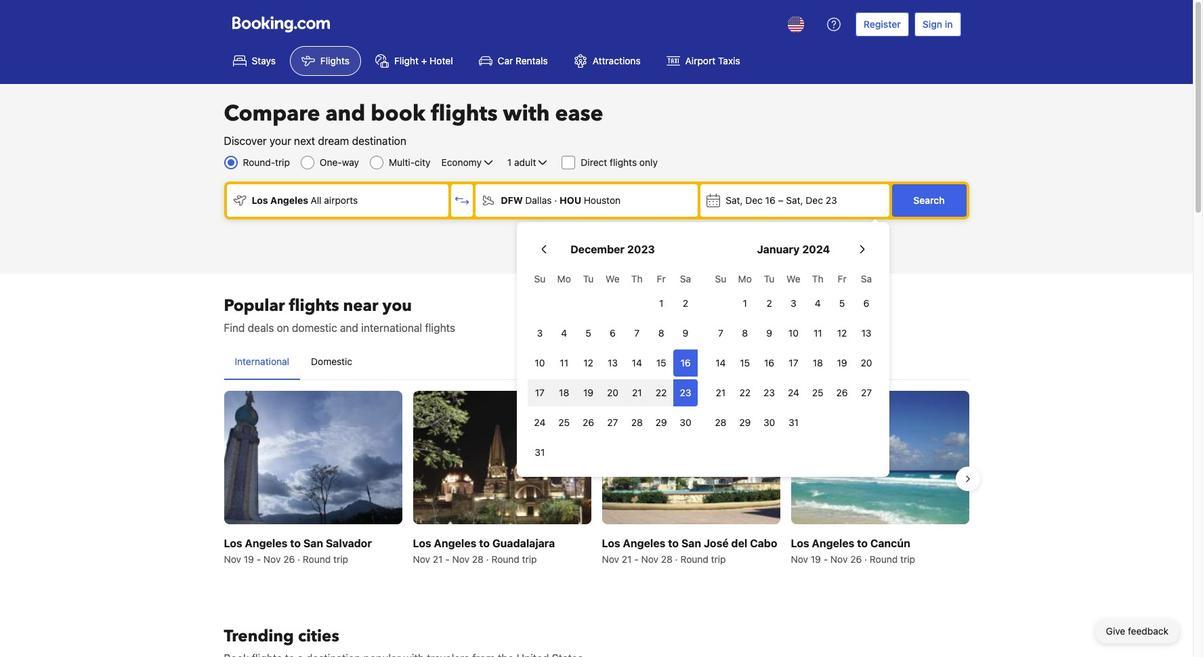 Task type: vqa. For each thing, say whether or not it's contained in the screenshot.


Task type: describe. For each thing, give the bounding box(es) containing it.
7 December 2023 checkbox
[[625, 320, 649, 347]]

25 for 25 option
[[559, 417, 570, 428]]

21 cell
[[625, 377, 649, 407]]

22 January 2024 checkbox
[[733, 379, 757, 407]]

adult
[[514, 157, 536, 168]]

28 December 2023 checkbox
[[625, 409, 649, 436]]

21 December 2023 checkbox
[[625, 379, 649, 407]]

international
[[361, 322, 422, 334]]

9 for 9 option at the right of page
[[683, 327, 689, 339]]

20 December 2023 checkbox
[[601, 379, 625, 407]]

los angeles to san salvador nov 19 - nov 26 · round trip
[[224, 537, 372, 565]]

- inside los angeles to cancún nov 19 - nov 26 · round trip
[[824, 554, 828, 565]]

2023
[[627, 243, 655, 255]]

23 for 23 checkbox
[[764, 387, 775, 398]]

10 for 10 january 2024 checkbox on the right
[[789, 327, 799, 339]]

16 January 2024 checkbox
[[757, 350, 782, 377]]

register
[[864, 18, 901, 30]]

4 for 4 december 2023 option
[[561, 327, 567, 339]]

december 2023
[[571, 243, 655, 255]]

1 dec from the left
[[745, 194, 763, 206]]

round-trip
[[243, 157, 290, 168]]

los angeles to cancún image
[[791, 391, 969, 525]]

del
[[731, 537, 747, 550]]

round-
[[243, 157, 275, 168]]

airports
[[324, 194, 358, 206]]

5 January 2024 checkbox
[[830, 290, 854, 317]]

hou
[[560, 194, 581, 206]]

fr for 2023
[[657, 273, 666, 285]]

6 December 2023 checkbox
[[601, 320, 625, 347]]

sign in
[[923, 18, 953, 30]]

cabo
[[750, 537, 777, 550]]

3 December 2023 checkbox
[[528, 320, 552, 347]]

trending
[[224, 626, 294, 648]]

way
[[342, 157, 359, 168]]

26 January 2024 checkbox
[[830, 379, 854, 407]]

11 for 11 'checkbox'
[[814, 327, 822, 339]]

multi-
[[389, 157, 415, 168]]

sign in link
[[914, 12, 961, 37]]

23 cell
[[673, 377, 698, 407]]

los angeles to cancún nov 19 - nov 26 · round trip
[[791, 537, 915, 565]]

15 January 2024 checkbox
[[733, 350, 757, 377]]

cities
[[298, 626, 339, 648]]

8 for the 8 december 2023 option
[[658, 327, 664, 339]]

san for josé
[[681, 537, 701, 550]]

stays
[[252, 55, 276, 66]]

2 dec from the left
[[806, 194, 823, 206]]

31 for 31 december 2023 option
[[535, 446, 545, 458]]

all
[[311, 194, 322, 206]]

flights
[[320, 55, 350, 66]]

31 December 2023 checkbox
[[528, 439, 552, 466]]

guadalajara
[[492, 537, 555, 550]]

feedback
[[1128, 625, 1169, 637]]

grid for december
[[528, 266, 698, 466]]

tu for december 2023
[[583, 273, 594, 285]]

26 inside the "los angeles to san salvador nov 19 - nov 26 · round trip"
[[283, 554, 295, 565]]

sa for 2023
[[680, 273, 691, 285]]

domestic button
[[300, 344, 363, 379]]

19 December 2023 checkbox
[[576, 379, 601, 407]]

destination
[[352, 135, 406, 147]]

10 for 10 december 2023 'checkbox'
[[535, 357, 545, 369]]

th for 2023
[[631, 273, 643, 285]]

give
[[1106, 625, 1126, 637]]

only
[[640, 157, 658, 168]]

you
[[382, 295, 412, 317]]

airport taxis
[[685, 55, 740, 66]]

to for 21
[[479, 537, 490, 550]]

1 sat, from the left
[[726, 194, 743, 206]]

popular
[[224, 295, 285, 317]]

trending cities
[[224, 626, 339, 648]]

angeles for los angeles
[[270, 194, 308, 206]]

29 December 2023 checkbox
[[649, 409, 673, 436]]

1 30 from the left
[[680, 417, 692, 428]]

28 inside 28 december 2023 option
[[631, 417, 643, 428]]

search button
[[892, 184, 966, 217]]

los angeles all airports
[[252, 194, 358, 206]]

7 January 2024 checkbox
[[709, 320, 733, 347]]

18 cell
[[552, 377, 576, 407]]

19 inside the "los angeles to san salvador nov 19 - nov 26 · round trip"
[[244, 554, 254, 565]]

international button
[[224, 344, 300, 379]]

5 December 2023 checkbox
[[576, 320, 601, 347]]

dream
[[318, 135, 349, 147]]

28 inside los angeles to san josé del cabo nov 21 - nov 28 · round trip
[[661, 554, 673, 565]]

10 January 2024 checkbox
[[782, 320, 806, 347]]

december
[[571, 243, 625, 255]]

your
[[270, 135, 291, 147]]

2 sat, from the left
[[786, 194, 803, 206]]

13 January 2024 checkbox
[[854, 320, 879, 347]]

flight
[[394, 55, 419, 66]]

14 January 2024 checkbox
[[709, 350, 733, 377]]

search
[[914, 194, 945, 206]]

domestic
[[292, 322, 337, 334]]

31 January 2024 checkbox
[[782, 409, 806, 436]]

round inside los angeles to san josé del cabo nov 21 - nov 28 · round trip
[[681, 554, 709, 565]]

dallas
[[525, 194, 552, 206]]

· inside los angeles to san josé del cabo nov 21 - nov 28 · round trip
[[675, 554, 678, 565]]

los for los angeles to guadalajara
[[413, 537, 431, 550]]

los for los angeles
[[252, 194, 268, 206]]

tu for january 2024
[[764, 273, 775, 285]]

dfw dallas · hou houston
[[501, 194, 621, 206]]

we for december
[[606, 273, 620, 285]]

22 cell
[[649, 377, 673, 407]]

14 for the 14 option
[[632, 357, 642, 369]]

round inside the "los angeles to san salvador nov 19 - nov 26 · round trip"
[[303, 554, 331, 565]]

25 for 25 checkbox
[[812, 387, 824, 398]]

su for december
[[534, 273, 546, 285]]

- inside los angeles to san josé del cabo nov 21 - nov 28 · round trip
[[634, 554, 639, 565]]

6 for "6" checkbox
[[864, 297, 870, 309]]

los angeles to guadalajara nov 21 - nov 28 · round trip
[[413, 537, 555, 565]]

27 for 27 checkbox in the bottom of the page
[[607, 417, 618, 428]]

+
[[421, 55, 427, 66]]

18 for '18 january 2024' 'option'
[[813, 357, 823, 369]]

23 inside popup button
[[826, 194, 837, 206]]

3 January 2024 checkbox
[[782, 290, 806, 317]]

hotel
[[430, 55, 453, 66]]

6 January 2024 checkbox
[[854, 290, 879, 317]]

su for january
[[715, 273, 727, 285]]

4 January 2024 checkbox
[[806, 290, 830, 317]]

attractions
[[593, 55, 641, 66]]

27 for 27 january 2024 checkbox
[[861, 387, 872, 398]]

flights inside compare and book flights with ease discover your next dream destination
[[431, 99, 498, 129]]

16 cell
[[673, 347, 698, 377]]

26 inside los angeles to cancún nov 19 - nov 26 · round trip
[[850, 554, 862, 565]]

sign
[[923, 18, 942, 30]]

compare and book flights with ease discover your next dream destination
[[224, 99, 603, 147]]

22 December 2023 checkbox
[[649, 379, 673, 407]]

attractions link
[[562, 46, 652, 76]]

give feedback button
[[1095, 619, 1180, 644]]

20 for 20 checkbox at the bottom of page
[[607, 387, 619, 398]]

find
[[224, 322, 245, 334]]

register link
[[856, 12, 909, 37]]

18 for the 18 december 2023 option
[[559, 387, 569, 398]]

trip inside los angeles to cancún nov 19 - nov 26 · round trip
[[900, 554, 915, 565]]

deals
[[248, 322, 274, 334]]

ease
[[555, 99, 603, 129]]

16 for 16 option
[[764, 357, 775, 369]]

8 January 2024 checkbox
[[733, 320, 757, 347]]

los for los angeles to san salvador
[[224, 537, 242, 550]]

1 for december 2023
[[659, 297, 663, 309]]

2024
[[802, 243, 830, 255]]

los angeles to san salvador image
[[224, 391, 402, 525]]

compare
[[224, 99, 320, 129]]

next
[[294, 135, 315, 147]]

2 December 2023 checkbox
[[673, 290, 698, 317]]

city
[[415, 157, 431, 168]]

31 for 31 january 2024 option
[[789, 417, 799, 428]]

with
[[503, 99, 550, 129]]

direct flights only
[[581, 157, 658, 168]]

- inside los angeles to guadalajara nov 21 - nov 28 · round trip
[[445, 554, 450, 565]]

near
[[343, 295, 378, 317]]

5 for 5 december 2023 checkbox
[[586, 327, 591, 339]]

29 January 2024 checkbox
[[733, 409, 757, 436]]

13 for 13 option
[[608, 357, 618, 369]]

5 for 5 checkbox
[[839, 297, 845, 309]]

9 December 2023 checkbox
[[673, 320, 698, 347]]

22 for 22 january 2024 checkbox
[[739, 387, 751, 398]]

multi-city
[[389, 157, 431, 168]]

24 December 2023 checkbox
[[528, 409, 552, 436]]

18 January 2024 checkbox
[[806, 350, 830, 377]]

15 for 15 option
[[656, 357, 666, 369]]

book
[[371, 99, 425, 129]]

14 for 14 option
[[716, 357, 726, 369]]

23 for 23 option
[[680, 387, 691, 398]]

17 December 2023 checkbox
[[528, 379, 552, 407]]

17 cell
[[528, 377, 552, 407]]

josé
[[704, 537, 729, 550]]

to for nov
[[290, 537, 301, 550]]

grid for january
[[709, 266, 879, 436]]

trip down your
[[275, 157, 290, 168]]

6 for '6' option
[[610, 327, 616, 339]]

salvador
[[326, 537, 372, 550]]

11 January 2024 checkbox
[[806, 320, 830, 347]]

1 for january 2024
[[743, 297, 747, 309]]

international
[[235, 356, 289, 367]]



Task type: locate. For each thing, give the bounding box(es) containing it.
14 right 13 option
[[632, 357, 642, 369]]

10 inside 'checkbox'
[[535, 357, 545, 369]]

0 vertical spatial 12
[[837, 327, 847, 339]]

5
[[839, 297, 845, 309], [586, 327, 591, 339]]

16 inside "checkbox"
[[681, 357, 691, 369]]

·
[[554, 194, 557, 206], [298, 554, 300, 565], [486, 554, 489, 565], [675, 554, 678, 565], [865, 554, 867, 565]]

tab list
[[224, 344, 969, 381]]

trip inside los angeles to san josé del cabo nov 21 - nov 28 · round trip
[[711, 554, 726, 565]]

1 vertical spatial 10
[[535, 357, 545, 369]]

angeles for los angeles to cancún
[[812, 537, 855, 550]]

2 san from the left
[[681, 537, 701, 550]]

tu up 2 checkbox
[[764, 273, 775, 285]]

0 vertical spatial 6
[[864, 297, 870, 309]]

1 22 from the left
[[656, 387, 667, 398]]

1 vertical spatial 31
[[535, 446, 545, 458]]

we for january
[[787, 273, 801, 285]]

2 round from the left
[[492, 554, 520, 565]]

1 horizontal spatial 27
[[861, 387, 872, 398]]

discover
[[224, 135, 267, 147]]

0 vertical spatial 27
[[861, 387, 872, 398]]

22 right the 21 january 2024 option
[[739, 387, 751, 398]]

13 inside checkbox
[[861, 327, 872, 339]]

1
[[507, 157, 512, 168], [659, 297, 663, 309], [743, 297, 747, 309]]

1 horizontal spatial 13
[[861, 327, 872, 339]]

6 inside "6" checkbox
[[864, 297, 870, 309]]

0 horizontal spatial fr
[[657, 273, 666, 285]]

19 inside 19 option
[[837, 357, 847, 369]]

0 horizontal spatial 18
[[559, 387, 569, 398]]

16 inside option
[[764, 357, 775, 369]]

0 horizontal spatial 31
[[535, 446, 545, 458]]

stays link
[[221, 46, 287, 76]]

11 left 12 checkbox
[[814, 327, 822, 339]]

0 vertical spatial 11
[[814, 327, 822, 339]]

january
[[757, 243, 800, 255]]

1 horizontal spatial 8
[[742, 327, 748, 339]]

18 right 17 option
[[559, 387, 569, 398]]

8 inside checkbox
[[742, 327, 748, 339]]

19 inside 19 checkbox
[[583, 387, 594, 398]]

29 inside 29 january 2024 checkbox
[[739, 417, 751, 428]]

19 cell
[[576, 377, 601, 407]]

to for 19
[[857, 537, 868, 550]]

22 inside checkbox
[[656, 387, 667, 398]]

1 horizontal spatial 29
[[739, 417, 751, 428]]

23 right 22 checkbox
[[680, 387, 691, 398]]

0 horizontal spatial 1
[[507, 157, 512, 168]]

in
[[945, 18, 953, 30]]

flights up domestic
[[289, 295, 339, 317]]

- inside the "los angeles to san salvador nov 19 - nov 26 · round trip"
[[257, 554, 261, 565]]

1 horizontal spatial mo
[[738, 273, 752, 285]]

1 horizontal spatial 3
[[791, 297, 797, 309]]

29 left 30 checkbox
[[739, 417, 751, 428]]

2 horizontal spatial 23
[[826, 194, 837, 206]]

12
[[837, 327, 847, 339], [584, 357, 593, 369]]

0 horizontal spatial 17
[[535, 387, 545, 398]]

0 horizontal spatial su
[[534, 273, 546, 285]]

angeles inside the "los angeles to san salvador nov 19 - nov 26 · round trip"
[[245, 537, 288, 550]]

0 horizontal spatial 6
[[610, 327, 616, 339]]

3 for 3 december 2023 checkbox
[[537, 327, 543, 339]]

31 inside option
[[789, 417, 799, 428]]

15 inside option
[[656, 357, 666, 369]]

1 left 2 checkbox
[[743, 297, 747, 309]]

7 right '6' option
[[634, 327, 640, 339]]

4 December 2023 checkbox
[[552, 320, 576, 347]]

1 horizontal spatial tu
[[764, 273, 775, 285]]

fr up 5 checkbox
[[838, 273, 847, 285]]

4 to from the left
[[857, 537, 868, 550]]

6 right 5 checkbox
[[864, 297, 870, 309]]

1 horizontal spatial 7
[[718, 327, 723, 339]]

3 for 3 option
[[791, 297, 797, 309]]

1 14 from the left
[[632, 357, 642, 369]]

15 right 14 option
[[740, 357, 750, 369]]

january 2024
[[757, 243, 830, 255]]

9 January 2024 checkbox
[[757, 320, 782, 347]]

trip
[[275, 157, 290, 168], [333, 554, 348, 565], [522, 554, 537, 565], [711, 554, 726, 565], [900, 554, 915, 565]]

round down salvador
[[303, 554, 331, 565]]

1 horizontal spatial 30
[[764, 417, 775, 428]]

7 nov from the left
[[791, 554, 808, 565]]

0 horizontal spatial 24
[[534, 417, 546, 428]]

1 horizontal spatial 18
[[813, 357, 823, 369]]

1 fr from the left
[[657, 273, 666, 285]]

1 January 2024 checkbox
[[733, 290, 757, 317]]

15 December 2023 checkbox
[[649, 350, 673, 377]]

27
[[861, 387, 872, 398], [607, 417, 618, 428]]

one-
[[320, 157, 342, 168]]

1 horizontal spatial 9
[[766, 327, 772, 339]]

9
[[683, 327, 689, 339], [766, 327, 772, 339]]

2 - from the left
[[445, 554, 450, 565]]

1 horizontal spatial 25
[[812, 387, 824, 398]]

booking.com logo image
[[232, 16, 330, 32], [232, 16, 330, 32]]

16 right 15 checkbox
[[764, 357, 775, 369]]

30 January 2024 checkbox
[[757, 409, 782, 436]]

28
[[631, 417, 643, 428], [715, 417, 727, 428], [472, 554, 484, 565], [661, 554, 673, 565]]

2 for december 2023
[[683, 297, 688, 309]]

14 inside option
[[632, 357, 642, 369]]

0 horizontal spatial san
[[303, 537, 323, 550]]

2 7 from the left
[[718, 327, 723, 339]]

0 horizontal spatial 2
[[683, 297, 688, 309]]

4 right 3 december 2023 checkbox
[[561, 327, 567, 339]]

airport
[[685, 55, 716, 66]]

24 right 23 checkbox
[[788, 387, 799, 398]]

sat,
[[726, 194, 743, 206], [786, 194, 803, 206]]

22 inside checkbox
[[739, 387, 751, 398]]

10
[[789, 327, 799, 339], [535, 357, 545, 369]]

trip down josé
[[711, 554, 726, 565]]

1 to from the left
[[290, 537, 301, 550]]

flights
[[431, 99, 498, 129], [610, 157, 637, 168], [289, 295, 339, 317], [425, 322, 455, 334]]

27 January 2024 checkbox
[[854, 379, 879, 407]]

round down josé
[[681, 554, 709, 565]]

0 vertical spatial 24
[[788, 387, 799, 398]]

0 horizontal spatial 8
[[658, 327, 664, 339]]

los angeles to san josé del cabo image
[[602, 391, 780, 525]]

0 horizontal spatial th
[[631, 273, 643, 285]]

11 inside 11 'checkbox'
[[814, 327, 822, 339]]

1 vertical spatial 27
[[607, 417, 618, 428]]

0 horizontal spatial mo
[[557, 273, 571, 285]]

11 inside 11 december 2023 option
[[560, 357, 569, 369]]

22 right 21 december 2023 checkbox
[[656, 387, 667, 398]]

region containing los angeles to san salvador
[[213, 386, 980, 572]]

2 tu from the left
[[764, 273, 775, 285]]

car rentals link
[[467, 46, 559, 76]]

2 fr from the left
[[838, 273, 847, 285]]

fr
[[657, 273, 666, 285], [838, 273, 847, 285]]

region
[[213, 386, 980, 572]]

11 December 2023 checkbox
[[552, 350, 576, 377]]

17 inside option
[[535, 387, 545, 398]]

car rentals
[[498, 55, 548, 66]]

25 inside checkbox
[[812, 387, 824, 398]]

2 for january 2024
[[767, 297, 772, 309]]

8 inside option
[[658, 327, 664, 339]]

angeles inside los angeles to san josé del cabo nov 21 - nov 28 · round trip
[[623, 537, 666, 550]]

1 vertical spatial and
[[340, 322, 358, 334]]

4 round from the left
[[870, 554, 898, 565]]

su up 3 december 2023 checkbox
[[534, 273, 546, 285]]

25 January 2024 checkbox
[[806, 379, 830, 407]]

17 for 17 option
[[535, 387, 545, 398]]

13 for 13 january 2024 checkbox
[[861, 327, 872, 339]]

27 right 26 december 2023 checkbox
[[607, 417, 618, 428]]

29 for 29 january 2024 checkbox
[[739, 417, 751, 428]]

11 for 11 december 2023 option
[[560, 357, 569, 369]]

th
[[631, 273, 643, 285], [812, 273, 824, 285]]

2 14 from the left
[[716, 357, 726, 369]]

on
[[277, 322, 289, 334]]

1 inside popup button
[[507, 157, 512, 168]]

8 December 2023 checkbox
[[649, 320, 673, 347]]

7
[[634, 327, 640, 339], [718, 327, 723, 339]]

0 vertical spatial 13
[[861, 327, 872, 339]]

2 grid from the left
[[709, 266, 879, 436]]

24 for 24 january 2024 checkbox
[[788, 387, 799, 398]]

25
[[812, 387, 824, 398], [559, 417, 570, 428]]

los inside los angeles to guadalajara nov 21 - nov 28 · round trip
[[413, 537, 431, 550]]

14 inside option
[[716, 357, 726, 369]]

16 inside popup button
[[765, 194, 776, 206]]

31 down 24 december 2023 option at left
[[535, 446, 545, 458]]

1 left 2 option
[[659, 297, 663, 309]]

2 we from the left
[[787, 273, 801, 285]]

popular flights near you find deals on domestic and international flights
[[224, 295, 455, 334]]

1 horizontal spatial 17
[[789, 357, 798, 369]]

1 inside option
[[659, 297, 663, 309]]

1 9 from the left
[[683, 327, 689, 339]]

3 inside checkbox
[[537, 327, 543, 339]]

1 vertical spatial 25
[[559, 417, 570, 428]]

round inside los angeles to cancún nov 19 - nov 26 · round trip
[[870, 554, 898, 565]]

29 inside 29 december 2023 checkbox
[[656, 417, 667, 428]]

round inside los angeles to guadalajara nov 21 - nov 28 · round trip
[[492, 554, 520, 565]]

30 right 29 december 2023 checkbox
[[680, 417, 692, 428]]

san
[[303, 537, 323, 550], [681, 537, 701, 550]]

3 to from the left
[[668, 537, 679, 550]]

0 horizontal spatial 14
[[632, 357, 642, 369]]

los inside the "los angeles to san salvador nov 19 - nov 26 · round trip"
[[224, 537, 242, 550]]

11
[[814, 327, 822, 339], [560, 357, 569, 369]]

21 inside los angeles to guadalajara nov 21 - nov 28 · round trip
[[433, 554, 443, 565]]

mo for january
[[738, 273, 752, 285]]

economy
[[441, 157, 482, 168]]

2 22 from the left
[[739, 387, 751, 398]]

15 for 15 checkbox
[[740, 357, 750, 369]]

23 December 2023 checkbox
[[673, 379, 698, 407]]

10 left 11 december 2023 option
[[535, 357, 545, 369]]

4 inside checkbox
[[815, 297, 821, 309]]

mo for december
[[557, 273, 571, 285]]

28 January 2024 checkbox
[[709, 409, 733, 436]]

san inside the "los angeles to san salvador nov 19 - nov 26 · round trip"
[[303, 537, 323, 550]]

13 inside option
[[608, 357, 618, 369]]

5 nov from the left
[[602, 554, 619, 565]]

13
[[861, 327, 872, 339], [608, 357, 618, 369]]

2 30 from the left
[[764, 417, 775, 428]]

0 horizontal spatial dec
[[745, 194, 763, 206]]

1 nov from the left
[[224, 554, 241, 565]]

14 left 15 checkbox
[[716, 357, 726, 369]]

23 right '–'
[[826, 194, 837, 206]]

25 right 24 december 2023 option at left
[[559, 417, 570, 428]]

1 horizontal spatial 10
[[789, 327, 799, 339]]

17 January 2024 checkbox
[[782, 350, 806, 377]]

6
[[864, 297, 870, 309], [610, 327, 616, 339]]

tab list containing international
[[224, 344, 969, 381]]

1 sa from the left
[[680, 273, 691, 285]]

2 horizontal spatial 1
[[743, 297, 747, 309]]

give feedback
[[1106, 625, 1169, 637]]

18 December 2023 checkbox
[[552, 379, 576, 407]]

2 sa from the left
[[861, 273, 872, 285]]

sat, dec 16 – sat, dec 23
[[726, 194, 837, 206]]

18 inside 'option'
[[813, 357, 823, 369]]

dfw
[[501, 194, 523, 206]]

20 inside 20 cell
[[607, 387, 619, 398]]

1 horizontal spatial 5
[[839, 297, 845, 309]]

12 right 11 'checkbox'
[[837, 327, 847, 339]]

0 horizontal spatial 20
[[607, 387, 619, 398]]

20 January 2024 checkbox
[[854, 350, 879, 377]]

flights left only
[[610, 157, 637, 168]]

trip inside the "los angeles to san salvador nov 19 - nov 26 · round trip"
[[333, 554, 348, 565]]

flight + hotel
[[394, 55, 453, 66]]

1 horizontal spatial su
[[715, 273, 727, 285]]

1 vertical spatial 18
[[559, 387, 569, 398]]

tu down the december
[[583, 273, 594, 285]]

1 horizontal spatial 22
[[739, 387, 751, 398]]

2 8 from the left
[[742, 327, 748, 339]]

flights up economy
[[431, 99, 498, 129]]

1 horizontal spatial san
[[681, 537, 701, 550]]

4 inside option
[[561, 327, 567, 339]]

to inside los angeles to cancún nov 19 - nov 26 · round trip
[[857, 537, 868, 550]]

angeles for los angeles to san josé del cabo
[[623, 537, 666, 550]]

dec right '–'
[[806, 194, 823, 206]]

0 horizontal spatial 7
[[634, 327, 640, 339]]

2 mo from the left
[[738, 273, 752, 285]]

dec left '–'
[[745, 194, 763, 206]]

1 29 from the left
[[656, 417, 667, 428]]

san left salvador
[[303, 537, 323, 550]]

· inside los angeles to cancún nov 19 - nov 26 · round trip
[[865, 554, 867, 565]]

flights right international
[[425, 322, 455, 334]]

round down "cancún"
[[870, 554, 898, 565]]

san inside los angeles to san josé del cabo nov 21 - nov 28 · round trip
[[681, 537, 701, 550]]

21 January 2024 checkbox
[[709, 379, 733, 407]]

19 inside los angeles to cancún nov 19 - nov 26 · round trip
[[811, 554, 821, 565]]

18 inside option
[[559, 387, 569, 398]]

24 January 2024 checkbox
[[782, 379, 806, 407]]

0 horizontal spatial 3
[[537, 327, 543, 339]]

1 - from the left
[[257, 554, 261, 565]]

0 vertical spatial and
[[326, 99, 365, 129]]

2 to from the left
[[479, 537, 490, 550]]

3 right 2 checkbox
[[791, 297, 797, 309]]

23 right 22 january 2024 checkbox
[[764, 387, 775, 398]]

1 horizontal spatial 4
[[815, 297, 821, 309]]

30 December 2023 checkbox
[[673, 409, 698, 436]]

13 right 12 december 2023 checkbox
[[608, 357, 618, 369]]

1 7 from the left
[[634, 327, 640, 339]]

22 for 22 checkbox
[[656, 387, 667, 398]]

to inside los angeles to san josé del cabo nov 21 - nov 28 · round trip
[[668, 537, 679, 550]]

sat, dec 16 – sat, dec 23 button
[[701, 184, 889, 217]]

9 right 8 january 2024 checkbox
[[766, 327, 772, 339]]

6 right 5 december 2023 checkbox
[[610, 327, 616, 339]]

trip inside los angeles to guadalajara nov 21 - nov 28 · round trip
[[522, 554, 537, 565]]

and up dream
[[326, 99, 365, 129]]

taxis
[[718, 55, 740, 66]]

1 vertical spatial 5
[[586, 327, 591, 339]]

26 inside 26 january 2024 option
[[836, 387, 848, 398]]

16 December 2023 checkbox
[[673, 350, 698, 377]]

fr for 2024
[[838, 273, 847, 285]]

26 December 2023 checkbox
[[576, 409, 601, 436]]

1 vertical spatial 4
[[561, 327, 567, 339]]

1 horizontal spatial 24
[[788, 387, 799, 398]]

1 8 from the left
[[658, 327, 664, 339]]

1 horizontal spatial dec
[[806, 194, 823, 206]]

21
[[632, 387, 642, 398], [716, 387, 726, 398], [433, 554, 443, 565], [622, 554, 632, 565]]

5 right 4 december 2023 option
[[586, 327, 591, 339]]

23 inside option
[[680, 387, 691, 398]]

3 nov from the left
[[413, 554, 430, 565]]

2 right 1 december 2023 option
[[683, 297, 688, 309]]

angeles inside los angeles to cancún nov 19 - nov 26 · round trip
[[812, 537, 855, 550]]

tu
[[583, 273, 594, 285], [764, 273, 775, 285]]

20 right 19 checkbox
[[607, 387, 619, 398]]

0 horizontal spatial 30
[[680, 417, 692, 428]]

one-way
[[320, 157, 359, 168]]

direct
[[581, 157, 607, 168]]

10 inside checkbox
[[789, 327, 799, 339]]

to
[[290, 537, 301, 550], [479, 537, 490, 550], [668, 537, 679, 550], [857, 537, 868, 550]]

1 horizontal spatial 31
[[789, 417, 799, 428]]

–
[[778, 194, 784, 206]]

1 round from the left
[[303, 554, 331, 565]]

san left josé
[[681, 537, 701, 550]]

0 vertical spatial 10
[[789, 327, 799, 339]]

3 left 4 december 2023 option
[[537, 327, 543, 339]]

trip down salvador
[[333, 554, 348, 565]]

houston
[[584, 194, 621, 206]]

28 inside 28 'option'
[[715, 417, 727, 428]]

27 right 26 january 2024 option at the right
[[861, 387, 872, 398]]

0 horizontal spatial 27
[[607, 417, 618, 428]]

1 mo from the left
[[557, 273, 571, 285]]

los inside los angeles to cancún nov 19 - nov 26 · round trip
[[791, 537, 809, 550]]

16
[[765, 194, 776, 206], [681, 357, 691, 369], [764, 357, 775, 369]]

cancún
[[871, 537, 910, 550]]

to inside los angeles to guadalajara nov 21 - nov 28 · round trip
[[479, 537, 490, 550]]

18 right 17 january 2024 checkbox on the right bottom
[[813, 357, 823, 369]]

1 grid from the left
[[528, 266, 698, 466]]

11 right 10 december 2023 'checkbox'
[[560, 357, 569, 369]]

los for los angeles to san josé del cabo
[[602, 537, 620, 550]]

2 inside option
[[683, 297, 688, 309]]

6 inside option
[[610, 327, 616, 339]]

rentals
[[516, 55, 548, 66]]

19 January 2024 checkbox
[[830, 350, 854, 377]]

2 left 3 option
[[767, 297, 772, 309]]

los for los angeles to cancún
[[791, 537, 809, 550]]

30 right 29 january 2024 checkbox
[[764, 417, 775, 428]]

24 for 24 december 2023 option at left
[[534, 417, 546, 428]]

4 right 3 option
[[815, 297, 821, 309]]

1 horizontal spatial we
[[787, 273, 801, 285]]

8 for 8 january 2024 checkbox
[[742, 327, 748, 339]]

7 left 8 january 2024 checkbox
[[718, 327, 723, 339]]

su up 7 checkbox
[[715, 273, 727, 285]]

29 for 29 december 2023 checkbox
[[656, 417, 667, 428]]

to left guadalajara
[[479, 537, 490, 550]]

17 right 16 option
[[789, 357, 798, 369]]

20
[[861, 357, 872, 369], [607, 387, 619, 398]]

28 inside los angeles to guadalajara nov 21 - nov 28 · round trip
[[472, 554, 484, 565]]

9 right the 8 december 2023 option
[[683, 327, 689, 339]]

1 horizontal spatial fr
[[838, 273, 847, 285]]

26 inside 26 december 2023 checkbox
[[583, 417, 594, 428]]

los angeles to san josé del cabo nov 21 - nov 28 · round trip
[[602, 537, 777, 565]]

1 horizontal spatial 2
[[767, 297, 772, 309]]

2 January 2024 checkbox
[[757, 290, 782, 317]]

9 for 9 option
[[766, 327, 772, 339]]

18
[[813, 357, 823, 369], [559, 387, 569, 398]]

1 vertical spatial 11
[[560, 357, 569, 369]]

16 left '–'
[[765, 194, 776, 206]]

24 left 25 option
[[534, 417, 546, 428]]

0 vertical spatial 20
[[861, 357, 872, 369]]

sat, left '–'
[[726, 194, 743, 206]]

12 for 12 december 2023 checkbox
[[584, 357, 593, 369]]

3 - from the left
[[634, 554, 639, 565]]

1 we from the left
[[606, 273, 620, 285]]

0 horizontal spatial 4
[[561, 327, 567, 339]]

2 th from the left
[[812, 273, 824, 285]]

1 horizontal spatial sat,
[[786, 194, 803, 206]]

-
[[257, 554, 261, 565], [445, 554, 450, 565], [634, 554, 639, 565], [824, 554, 828, 565]]

0 horizontal spatial 11
[[560, 357, 569, 369]]

12 January 2024 checkbox
[[830, 320, 854, 347]]

1 vertical spatial 17
[[535, 387, 545, 398]]

1 vertical spatial 12
[[584, 357, 593, 369]]

3 inside option
[[791, 297, 797, 309]]

1 horizontal spatial 12
[[837, 327, 847, 339]]

domestic
[[311, 356, 352, 367]]

we down december 2023
[[606, 273, 620, 285]]

26
[[836, 387, 848, 398], [583, 417, 594, 428], [283, 554, 295, 565], [850, 554, 862, 565]]

angeles inside los angeles to guadalajara nov 21 - nov 28 · round trip
[[434, 537, 477, 550]]

1 horizontal spatial 20
[[861, 357, 872, 369]]

trip down guadalajara
[[522, 554, 537, 565]]

los
[[252, 194, 268, 206], [224, 537, 242, 550], [413, 537, 431, 550], [602, 537, 620, 550], [791, 537, 809, 550]]

20 right 19 option
[[861, 357, 872, 369]]

· inside the "los angeles to san salvador nov 19 - nov 26 · round trip"
[[298, 554, 300, 565]]

0 horizontal spatial 9
[[683, 327, 689, 339]]

23 inside checkbox
[[764, 387, 775, 398]]

16 for 16 december 2023 "checkbox"
[[681, 357, 691, 369]]

2
[[683, 297, 688, 309], [767, 297, 772, 309]]

2 2 from the left
[[767, 297, 772, 309]]

sa up 2 option
[[680, 273, 691, 285]]

to left josé
[[668, 537, 679, 550]]

8 nov from the left
[[831, 554, 848, 565]]

24 inside checkbox
[[788, 387, 799, 398]]

mo up 1 january 2024 'option'
[[738, 273, 752, 285]]

29 right 28 december 2023 option
[[656, 417, 667, 428]]

1 left adult
[[507, 157, 512, 168]]

and
[[326, 99, 365, 129], [340, 322, 358, 334]]

25 December 2023 checkbox
[[552, 409, 576, 436]]

0 vertical spatial 25
[[812, 387, 824, 398]]

and down near in the top left of the page
[[340, 322, 358, 334]]

22
[[656, 387, 667, 398], [739, 387, 751, 398]]

31 right 30 checkbox
[[789, 417, 799, 428]]

12 left 13 option
[[584, 357, 593, 369]]

20 cell
[[601, 377, 625, 407]]

20 for 20 checkbox
[[861, 357, 872, 369]]

10 December 2023 checkbox
[[528, 350, 552, 377]]

3
[[791, 297, 797, 309], [537, 327, 543, 339]]

0 vertical spatial 5
[[839, 297, 845, 309]]

1 horizontal spatial 1
[[659, 297, 663, 309]]

· inside los angeles to guadalajara nov 21 - nov 28 · round trip
[[486, 554, 489, 565]]

24
[[788, 387, 799, 398], [534, 417, 546, 428]]

1 2 from the left
[[683, 297, 688, 309]]

13 December 2023 checkbox
[[601, 350, 625, 377]]

5 inside 5 checkbox
[[839, 297, 845, 309]]

21 inside los angeles to san josé del cabo nov 21 - nov 28 · round trip
[[622, 554, 632, 565]]

2 15 from the left
[[740, 357, 750, 369]]

1 san from the left
[[303, 537, 323, 550]]

0 horizontal spatial 12
[[584, 357, 593, 369]]

th for 2024
[[812, 273, 824, 285]]

24 inside option
[[534, 417, 546, 428]]

1 horizontal spatial 11
[[814, 327, 822, 339]]

16 right 15 option
[[681, 357, 691, 369]]

round down guadalajara
[[492, 554, 520, 565]]

0 horizontal spatial 15
[[656, 357, 666, 369]]

5 right 4 checkbox
[[839, 297, 845, 309]]

0 horizontal spatial 22
[[656, 387, 667, 398]]

to left "cancún"
[[857, 537, 868, 550]]

1 horizontal spatial grid
[[709, 266, 879, 436]]

31 inside option
[[535, 446, 545, 458]]

and inside compare and book flights with ease discover your next dream destination
[[326, 99, 365, 129]]

1 horizontal spatial 14
[[716, 357, 726, 369]]

15 right the 14 option
[[656, 357, 666, 369]]

15 inside checkbox
[[740, 357, 750, 369]]

0 horizontal spatial sat,
[[726, 194, 743, 206]]

1 vertical spatial 3
[[537, 327, 543, 339]]

1 horizontal spatial sa
[[861, 273, 872, 285]]

10 right 9 option
[[789, 327, 799, 339]]

25 inside option
[[559, 417, 570, 428]]

17 left the 18 december 2023 option
[[535, 387, 545, 398]]

car
[[498, 55, 513, 66]]

sat, right '–'
[[786, 194, 803, 206]]

and inside 'popular flights near you find deals on domestic and international flights'
[[340, 322, 358, 334]]

1 vertical spatial 20
[[607, 387, 619, 398]]

0 horizontal spatial grid
[[528, 266, 698, 466]]

airport taxis link
[[655, 46, 752, 76]]

1 tu from the left
[[583, 273, 594, 285]]

grid
[[528, 266, 698, 466], [709, 266, 879, 436]]

to for del
[[668, 537, 679, 550]]

to inside the "los angeles to san salvador nov 19 - nov 26 · round trip"
[[290, 537, 301, 550]]

27 December 2023 checkbox
[[601, 409, 625, 436]]

19
[[837, 357, 847, 369], [583, 387, 594, 398], [244, 554, 254, 565], [811, 554, 821, 565]]

25 right 24 january 2024 checkbox
[[812, 387, 824, 398]]

2 su from the left
[[715, 273, 727, 285]]

1 15 from the left
[[656, 357, 666, 369]]

1 horizontal spatial th
[[812, 273, 824, 285]]

1 inside 'option'
[[743, 297, 747, 309]]

0 horizontal spatial 10
[[535, 357, 545, 369]]

flights link
[[290, 46, 361, 76]]

sa for 2024
[[861, 273, 872, 285]]

0 vertical spatial 31
[[789, 417, 799, 428]]

th up 4 checkbox
[[812, 273, 824, 285]]

21 inside checkbox
[[632, 387, 642, 398]]

3 round from the left
[[681, 554, 709, 565]]

th down 2023
[[631, 273, 643, 285]]

0 horizontal spatial 25
[[559, 417, 570, 428]]

17 for 17 january 2024 checkbox on the right bottom
[[789, 357, 798, 369]]

to left salvador
[[290, 537, 301, 550]]

2 9 from the left
[[766, 327, 772, 339]]

4 nov from the left
[[452, 554, 470, 565]]

los angeles to guadalajara image
[[413, 391, 591, 525]]

31
[[789, 417, 799, 428], [535, 446, 545, 458]]

2 nov from the left
[[264, 554, 281, 565]]

sa up "6" checkbox
[[861, 273, 872, 285]]

1 vertical spatial 24
[[534, 417, 546, 428]]

fr up 1 december 2023 option
[[657, 273, 666, 285]]

4 for 4 checkbox
[[815, 297, 821, 309]]

0 horizontal spatial we
[[606, 273, 620, 285]]

12 for 12 checkbox
[[837, 327, 847, 339]]

12 December 2023 checkbox
[[576, 350, 601, 377]]

mo down the december
[[557, 273, 571, 285]]

1 horizontal spatial 15
[[740, 357, 750, 369]]

2 29 from the left
[[739, 417, 751, 428]]

0 vertical spatial 4
[[815, 297, 821, 309]]

17 inside checkbox
[[789, 357, 798, 369]]

6 nov from the left
[[641, 554, 659, 565]]

21 inside option
[[716, 387, 726, 398]]

0 horizontal spatial sa
[[680, 273, 691, 285]]

1 adult
[[507, 157, 536, 168]]

1 horizontal spatial 6
[[864, 297, 870, 309]]

1 th from the left
[[631, 273, 643, 285]]

trip down "cancún"
[[900, 554, 915, 565]]

23 January 2024 checkbox
[[757, 379, 782, 407]]

we up 3 option
[[787, 273, 801, 285]]

1 adult button
[[506, 154, 551, 171]]

los inside los angeles to san josé del cabo nov 21 - nov 28 · round trip
[[602, 537, 620, 550]]

1 December 2023 checkbox
[[649, 290, 673, 317]]

15
[[656, 357, 666, 369], [740, 357, 750, 369]]

13 right 12 checkbox
[[861, 327, 872, 339]]

angeles for los angeles to san salvador
[[245, 537, 288, 550]]

san for salvador
[[303, 537, 323, 550]]

5 inside 5 december 2023 checkbox
[[586, 327, 591, 339]]

14 December 2023 checkbox
[[625, 350, 649, 377]]

2 inside checkbox
[[767, 297, 772, 309]]

4 - from the left
[[824, 554, 828, 565]]

8
[[658, 327, 664, 339], [742, 327, 748, 339]]

0 horizontal spatial 5
[[586, 327, 591, 339]]

angeles for los angeles to guadalajara
[[434, 537, 477, 550]]

0 horizontal spatial tu
[[583, 273, 594, 285]]

0 vertical spatial 18
[[813, 357, 823, 369]]

flight + hotel link
[[364, 46, 464, 76]]

1 su from the left
[[534, 273, 546, 285]]



